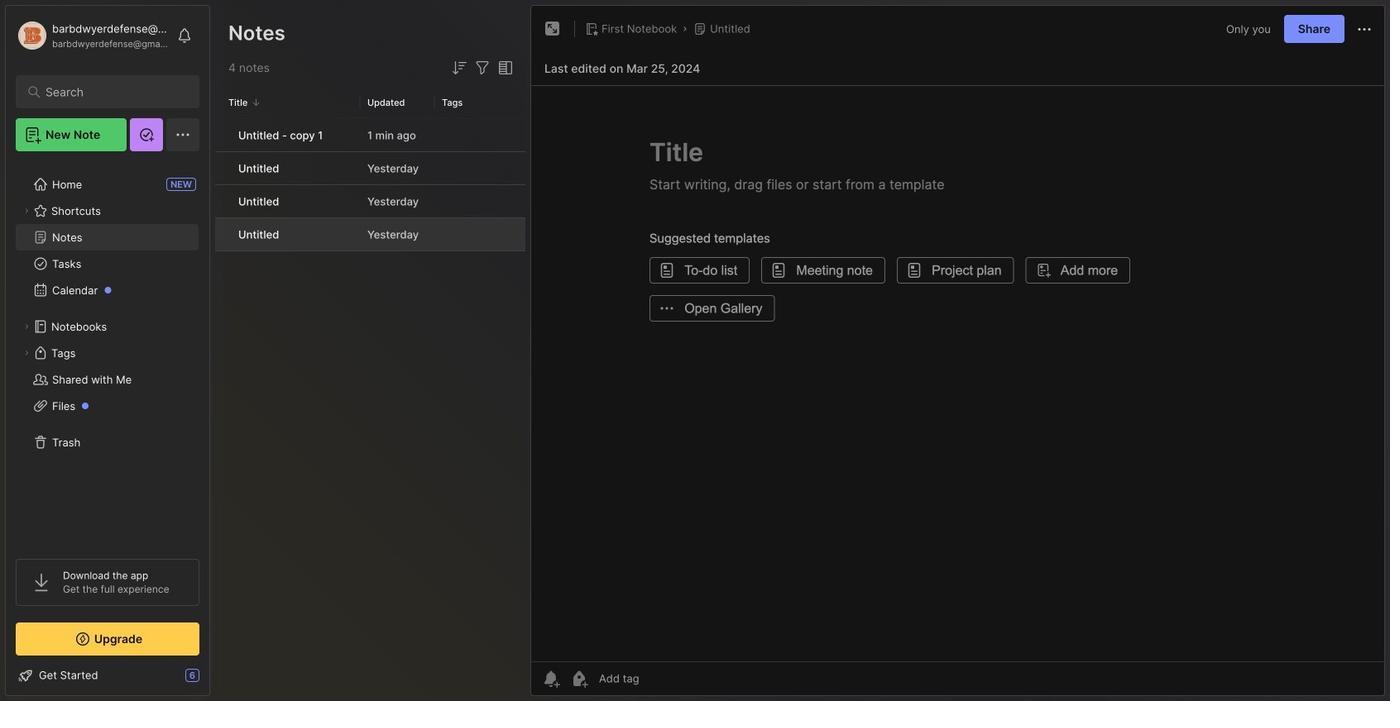 Task type: locate. For each thing, give the bounding box(es) containing it.
Search text field
[[46, 84, 178, 100]]

expand note image
[[543, 19, 563, 39]]

add filters image
[[473, 58, 492, 78]]

tree inside main element
[[6, 161, 209, 545]]

None search field
[[46, 82, 178, 102]]

Sort options field
[[449, 58, 469, 78]]

row group
[[215, 119, 525, 252]]

main element
[[0, 0, 215, 702]]

Help and Learning task checklist field
[[6, 663, 209, 689]]

tree
[[6, 161, 209, 545]]

click to collapse image
[[209, 671, 221, 691]]

none search field inside main element
[[46, 82, 178, 102]]

2 cell from the top
[[215, 152, 228, 185]]

add tag image
[[569, 669, 589, 689]]

1 cell from the top
[[215, 119, 228, 151]]

4 cell from the top
[[215, 218, 228, 251]]

Add tag field
[[597, 672, 722, 686]]

note window element
[[530, 5, 1385, 701]]

cell
[[215, 119, 228, 151], [215, 152, 228, 185], [215, 185, 228, 218], [215, 218, 228, 251]]

More actions field
[[1355, 19, 1375, 39]]

expand tags image
[[22, 348, 31, 358]]



Task type: vqa. For each thing, say whether or not it's contained in the screenshot.
Help and Learning task checklist field
yes



Task type: describe. For each thing, give the bounding box(es) containing it.
more actions image
[[1355, 19, 1375, 39]]

Add filters field
[[473, 58, 492, 78]]

Account field
[[16, 19, 169, 52]]

Note Editor text field
[[531, 85, 1384, 662]]

3 cell from the top
[[215, 185, 228, 218]]

add a reminder image
[[541, 669, 561, 689]]

expand notebooks image
[[22, 322, 31, 332]]

View options field
[[492, 58, 516, 78]]



